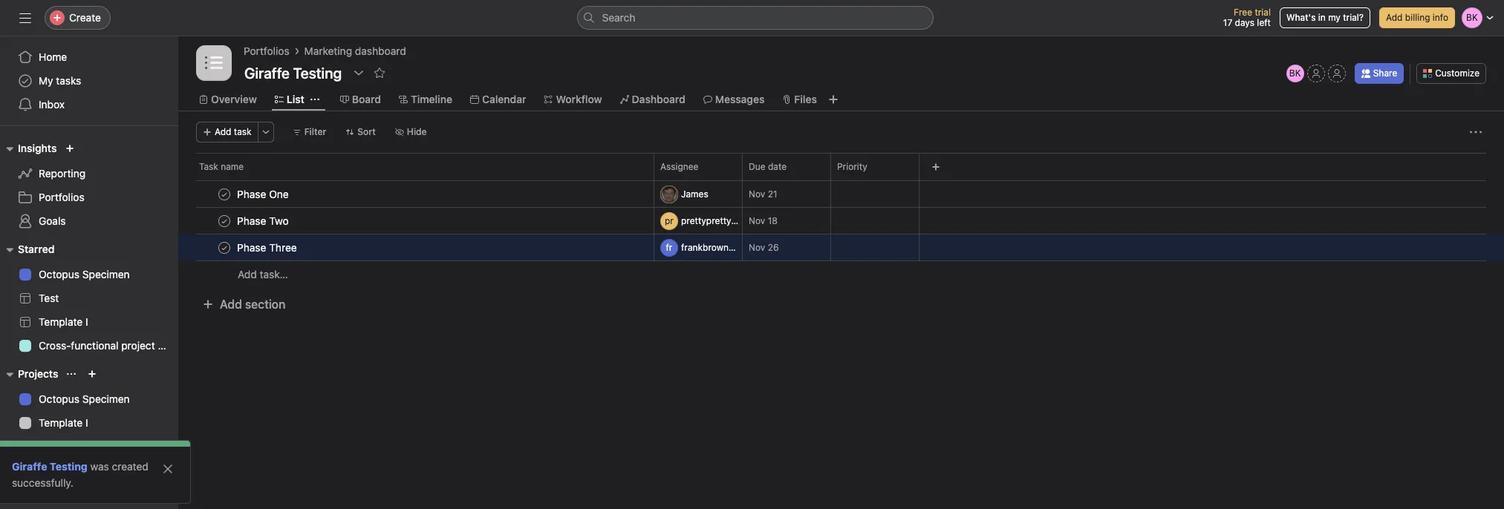 Task type: locate. For each thing, give the bounding box(es) containing it.
2 cross- from the top
[[39, 441, 71, 453]]

add left task… on the left of the page
[[238, 268, 257, 281]]

task…
[[260, 268, 288, 281]]

1 completed checkbox from the top
[[215, 212, 233, 230]]

octopus specimen link up test
[[9, 263, 169, 287]]

1 vertical spatial nov
[[749, 215, 765, 227]]

1 vertical spatial project
[[121, 441, 155, 453]]

1 vertical spatial i
[[85, 417, 88, 429]]

trial
[[1255, 7, 1271, 18]]

cross-functional project plan link up was
[[9, 435, 178, 459]]

completed image down completed icon on the left of the page
[[215, 239, 233, 257]]

my tasks
[[39, 74, 81, 87]]

add task… button
[[238, 267, 288, 283]]

more actions image
[[1470, 126, 1482, 138]]

nov for nov 26
[[749, 242, 765, 253]]

close image
[[162, 464, 174, 475]]

template i down test
[[39, 316, 88, 328]]

days
[[1235, 17, 1255, 28]]

None text field
[[241, 59, 346, 86]]

26
[[768, 242, 779, 253]]

2 template i from the top
[[39, 417, 88, 429]]

add billing info button
[[1379, 7, 1455, 28]]

add for add billing info
[[1386, 12, 1403, 23]]

add for add task…
[[238, 268, 257, 281]]

list image
[[205, 54, 223, 72]]

nov left "26"
[[749, 242, 765, 253]]

1 vertical spatial portfolios link
[[9, 186, 169, 209]]

1 vertical spatial completed image
[[215, 239, 233, 257]]

add inside row
[[238, 268, 257, 281]]

octopus specimen link inside starred element
[[9, 263, 169, 287]]

projects button
[[0, 365, 58, 383]]

add section button
[[196, 291, 291, 318]]

1 vertical spatial cross-functional project plan
[[39, 441, 178, 453]]

octopus specimen
[[39, 268, 130, 281], [39, 393, 130, 406]]

portfolios inside insights element
[[39, 191, 84, 204]]

2 specimen from the top
[[82, 393, 130, 406]]

octopus specimen link inside projects element
[[9, 388, 169, 412]]

1 template from the top
[[39, 316, 83, 328]]

functional inside starred element
[[71, 339, 118, 352]]

0 vertical spatial —
[[840, 217, 847, 225]]

name
[[221, 161, 244, 172]]

1 vertical spatial octopus
[[39, 393, 79, 406]]

octopus specimen down new project or portfolio "icon"
[[39, 393, 130, 406]]

template for second template i link from the top
[[39, 417, 83, 429]]

2 template from the top
[[39, 417, 83, 429]]

octopus specimen up test link at the bottom left of the page
[[39, 268, 130, 281]]

1 plan from the top
[[158, 339, 178, 352]]

0 horizontal spatial portfolios
[[39, 191, 84, 204]]

2 octopus specimen from the top
[[39, 393, 130, 406]]

1 vertical spatial template
[[39, 417, 83, 429]]

completed image inside phase one cell
[[215, 185, 233, 203]]

1 project from the top
[[121, 339, 155, 352]]

octopus for projects
[[39, 393, 79, 406]]

pr button
[[660, 212, 739, 230]]

0 vertical spatial template i
[[39, 316, 88, 328]]

0 vertical spatial octopus specimen link
[[9, 263, 169, 287]]

nov left the 18 in the right top of the page
[[749, 215, 765, 227]]

1 template i from the top
[[39, 316, 88, 328]]

tab actions image
[[310, 95, 319, 104]]

1 nov from the top
[[749, 189, 765, 200]]

2 functional from the top
[[71, 441, 118, 453]]

0 vertical spatial cross-
[[39, 339, 71, 352]]

octopus up test
[[39, 268, 79, 281]]

goals
[[39, 215, 66, 227]]

customize button
[[1417, 63, 1486, 84]]

0 horizontal spatial portfolios link
[[9, 186, 169, 209]]

marketing inside marketing dashboard link
[[304, 45, 352, 57]]

1 vertical spatial template i
[[39, 417, 88, 429]]

2 cross-functional project plan from the top
[[39, 441, 178, 453]]

completed checkbox inside phase two cell
[[215, 212, 233, 230]]

my
[[39, 74, 53, 87]]

1 vertical spatial specimen
[[82, 393, 130, 406]]

cross-functional project plan for 1st cross-functional project plan link from the top
[[39, 339, 178, 352]]

1 completed image from the top
[[215, 185, 233, 203]]

1 cross-functional project plan link from the top
[[9, 334, 178, 358]]

nov left 21
[[749, 189, 765, 200]]

Completed checkbox
[[215, 185, 233, 203]]

add task… row
[[178, 261, 1504, 288]]

2 cross-functional project plan link from the top
[[9, 435, 178, 459]]

search
[[602, 11, 635, 24]]

1 vertical spatial cross-functional project plan link
[[9, 435, 178, 459]]

sort button
[[339, 122, 382, 143]]

1 horizontal spatial portfolios
[[244, 45, 289, 57]]

assignee
[[660, 161, 699, 172]]

1 vertical spatial octopus specimen
[[39, 393, 130, 406]]

1 vertical spatial functional
[[71, 441, 118, 453]]

1 template i link from the top
[[9, 311, 169, 334]]

0 horizontal spatial marketing
[[39, 464, 87, 477]]

template i up testing
[[39, 417, 88, 429]]

create
[[69, 11, 101, 24]]

cross- inside starred element
[[39, 339, 71, 352]]

i inside starred element
[[85, 316, 88, 328]]

nov 18
[[749, 215, 778, 227]]

phase one cell
[[178, 181, 654, 208]]

portfolios down reporting
[[39, 191, 84, 204]]

0 vertical spatial cross-functional project plan link
[[9, 334, 178, 358]]

1 — from the top
[[840, 217, 847, 225]]

i down test link at the bottom left of the page
[[85, 316, 88, 328]]

insights
[[18, 142, 57, 155]]

nov 21
[[749, 189, 777, 200]]

global element
[[0, 36, 178, 126]]

project up created
[[121, 441, 155, 453]]

octopus specimen inside projects element
[[39, 393, 130, 406]]

2 completed image from the top
[[215, 239, 233, 257]]

in
[[1318, 12, 1326, 23]]

created
[[112, 461, 148, 473]]

1 octopus specimen from the top
[[39, 268, 130, 281]]

home
[[39, 51, 67, 63]]

2 octopus from the top
[[39, 393, 79, 406]]

0 vertical spatial template
[[39, 316, 83, 328]]

octopus specimen inside starred element
[[39, 268, 130, 281]]

completed checkbox inside phase three cell
[[215, 239, 233, 257]]

2 i from the top
[[85, 417, 88, 429]]

inbox link
[[9, 93, 169, 117]]

projects
[[18, 368, 58, 380]]

1 — button from the top
[[831, 208, 919, 234]]

1 octopus specimen link from the top
[[9, 263, 169, 287]]

2 nov from the top
[[749, 215, 765, 227]]

reporting link
[[9, 162, 169, 186]]

cross-functional project plan inside projects element
[[39, 441, 178, 453]]

0 vertical spatial plan
[[158, 339, 178, 352]]

octopus inside starred element
[[39, 268, 79, 281]]

plan inside projects element
[[158, 441, 178, 453]]

show options, current sort, top image
[[67, 370, 76, 379]]

0 vertical spatial octopus specimen
[[39, 268, 130, 281]]

marketing up tab actions icon
[[304, 45, 352, 57]]

starred
[[18, 243, 55, 256]]

row
[[178, 153, 1504, 181], [196, 180, 1486, 181], [178, 181, 1504, 208], [178, 207, 1504, 235], [178, 234, 1504, 261]]

completed image
[[215, 185, 233, 203], [215, 239, 233, 257]]

cross-functional project plan up was
[[39, 441, 178, 453]]

header untitled section tree grid
[[178, 181, 1504, 288]]

1 vertical spatial octopus specimen link
[[9, 388, 169, 412]]

specimen down new project or portfolio "icon"
[[82, 393, 130, 406]]

octopus inside projects element
[[39, 393, 79, 406]]

task
[[199, 161, 218, 172]]

add task…
[[238, 268, 288, 281]]

1 vertical spatial portfolios
[[39, 191, 84, 204]]

1 octopus from the top
[[39, 268, 79, 281]]

nov
[[749, 189, 765, 200], [749, 215, 765, 227], [749, 242, 765, 253]]

template i link
[[9, 311, 169, 334], [9, 412, 169, 435]]

i inside projects element
[[85, 417, 88, 429]]

search list box
[[577, 6, 933, 30]]

cross- inside projects element
[[39, 441, 71, 453]]

test link
[[9, 287, 169, 311]]

template down test
[[39, 316, 83, 328]]

specimen
[[82, 268, 130, 281], [82, 393, 130, 406]]

add left section
[[220, 298, 242, 311]]

template i for 2nd template i link from the bottom
[[39, 316, 88, 328]]

functional inside projects element
[[71, 441, 118, 453]]

cross- up projects
[[39, 339, 71, 352]]

0 vertical spatial completed checkbox
[[215, 212, 233, 230]]

portfolios link down reporting
[[9, 186, 169, 209]]

phase two cell
[[178, 207, 654, 235]]

portfolios link up 'list' link
[[244, 43, 289, 59]]

1 i from the top
[[85, 316, 88, 328]]

functional for 1st cross-functional project plan link from the top
[[71, 339, 118, 352]]

row containing task name
[[178, 153, 1504, 181]]

project
[[121, 339, 155, 352], [121, 441, 155, 453]]

completed image up completed icon on the left of the page
[[215, 185, 233, 203]]

add left billing
[[1386, 12, 1403, 23]]

template inside projects element
[[39, 417, 83, 429]]

1 vertical spatial cross-
[[39, 441, 71, 453]]

project for first cross-functional project plan link from the bottom of the page
[[121, 441, 155, 453]]

octopus specimen link
[[9, 263, 169, 287], [9, 388, 169, 412]]

list
[[287, 93, 304, 105]]

specimen up test link at the bottom left of the page
[[82, 268, 130, 281]]

3 nov from the top
[[749, 242, 765, 253]]

add for add section
[[220, 298, 242, 311]]

— button for 18
[[831, 208, 919, 234]]

0 vertical spatial i
[[85, 316, 88, 328]]

1 vertical spatial marketing
[[39, 464, 87, 477]]

portfolios link
[[244, 43, 289, 59], [9, 186, 169, 209]]

functional
[[71, 339, 118, 352], [71, 441, 118, 453]]

cross-functional project plan
[[39, 339, 178, 352], [39, 441, 178, 453]]

Completed checkbox
[[215, 212, 233, 230], [215, 239, 233, 257]]

cross- up giraffe testing link
[[39, 441, 71, 453]]

template i link up was
[[9, 412, 169, 435]]

Phase Three text field
[[234, 240, 301, 255]]

add for add task
[[215, 126, 231, 137]]

0 vertical spatial marketing
[[304, 45, 352, 57]]

1 vertical spatial —
[[840, 243, 847, 252]]

timeline
[[411, 93, 452, 105]]

marketing inside marketing dashboards link
[[39, 464, 87, 477]]

dashboard
[[632, 93, 685, 105]]

template i inside projects element
[[39, 417, 88, 429]]

template
[[39, 316, 83, 328], [39, 417, 83, 429]]

portfolios
[[244, 45, 289, 57], [39, 191, 84, 204]]

1 vertical spatial completed checkbox
[[215, 239, 233, 257]]

— for nov 26
[[840, 243, 847, 252]]

project for 1st cross-functional project plan link from the top
[[121, 339, 155, 352]]

plan for 1st cross-functional project plan link from the top
[[158, 339, 178, 352]]

0 vertical spatial template i link
[[9, 311, 169, 334]]

bk button
[[1286, 65, 1304, 82]]

plan for first cross-functional project plan link from the bottom of the page
[[158, 441, 178, 453]]

2 vertical spatial nov
[[749, 242, 765, 253]]

2 completed checkbox from the top
[[215, 239, 233, 257]]

completed checkbox for pr
[[215, 212, 233, 230]]

1 vertical spatial template i link
[[9, 412, 169, 435]]

project down test link at the bottom left of the page
[[121, 339, 155, 352]]

completed checkbox down completed checkbox
[[215, 212, 233, 230]]

octopus specimen link for test
[[9, 263, 169, 287]]

marketing dashboard link
[[304, 43, 406, 59]]

info
[[1433, 12, 1449, 23]]

tasks
[[56, 74, 81, 87]]

1 horizontal spatial marketing
[[304, 45, 352, 57]]

add inside button
[[220, 298, 242, 311]]

home link
[[9, 45, 169, 69]]

portfolios up 'list' link
[[244, 45, 289, 57]]

2 octopus specimen link from the top
[[9, 388, 169, 412]]

i up testing
[[85, 417, 88, 429]]

bk
[[1289, 68, 1301, 79]]

starred element
[[0, 236, 178, 361]]

0 vertical spatial octopus
[[39, 268, 79, 281]]

octopus specimen link down new project or portfolio "icon"
[[9, 388, 169, 412]]

0 vertical spatial portfolios
[[244, 45, 289, 57]]

1 horizontal spatial portfolios link
[[244, 43, 289, 59]]

cross-
[[39, 339, 71, 352], [39, 441, 71, 453]]

new image
[[66, 144, 75, 153]]

0 vertical spatial project
[[121, 339, 155, 352]]

completed checkbox down completed icon on the left of the page
[[215, 239, 233, 257]]

what's in my trial? button
[[1280, 7, 1371, 28]]

add left task
[[215, 126, 231, 137]]

add section
[[220, 298, 286, 311]]

octopus down show options, current sort, top icon
[[39, 393, 79, 406]]

2 — from the top
[[840, 243, 847, 252]]

0 vertical spatial specimen
[[82, 268, 130, 281]]

my tasks link
[[9, 69, 169, 93]]

1 vertical spatial plan
[[158, 441, 178, 453]]

2 — button from the top
[[831, 234, 919, 261]]

functional up was
[[71, 441, 118, 453]]

completed image inside phase three cell
[[215, 239, 233, 257]]

completed image for fr
[[215, 239, 233, 257]]

marketing for marketing dashboard
[[304, 45, 352, 57]]

1 specimen from the top
[[82, 268, 130, 281]]

cross-functional project plan link up new project or portfolio "icon"
[[9, 334, 178, 358]]

1 functional from the top
[[71, 339, 118, 352]]

marketing
[[304, 45, 352, 57], [39, 464, 87, 477]]

cross-functional project plan up new project or portfolio "icon"
[[39, 339, 178, 352]]

template up testing
[[39, 417, 83, 429]]

specimen inside projects element
[[82, 393, 130, 406]]

project inside starred element
[[121, 339, 155, 352]]

marketing up invite
[[39, 464, 87, 477]]

0 vertical spatial completed image
[[215, 185, 233, 203]]

create button
[[45, 6, 111, 30]]

specimen inside starred element
[[82, 268, 130, 281]]

nov 26
[[749, 242, 779, 253]]

plan
[[158, 339, 178, 352], [158, 441, 178, 453]]

template inside starred element
[[39, 316, 83, 328]]

Phase One text field
[[234, 187, 293, 202]]

plan inside starred element
[[158, 339, 178, 352]]

0 vertical spatial nov
[[749, 189, 765, 200]]

cross-functional project plan inside starred element
[[39, 339, 178, 352]]

section
[[245, 298, 286, 311]]

functional up new project or portfolio "icon"
[[71, 339, 118, 352]]

Phase Two text field
[[234, 214, 293, 228]]

add inside button
[[215, 126, 231, 137]]

2 plan from the top
[[158, 441, 178, 453]]

add field image
[[932, 163, 940, 172]]

0 vertical spatial cross-functional project plan
[[39, 339, 178, 352]]

1 cross- from the top
[[39, 339, 71, 352]]

template i inside starred element
[[39, 316, 88, 328]]

template i link down test
[[9, 311, 169, 334]]

2 project from the top
[[121, 441, 155, 453]]

1 cross-functional project plan from the top
[[39, 339, 178, 352]]

i
[[85, 316, 88, 328], [85, 417, 88, 429]]

0 vertical spatial functional
[[71, 339, 118, 352]]



Task type: vqa. For each thing, say whether or not it's contained in the screenshot.
manageable
no



Task type: describe. For each thing, give the bounding box(es) containing it.
search button
[[577, 6, 933, 30]]

0 vertical spatial portfolios link
[[244, 43, 289, 59]]

marketing dashboards link
[[9, 459, 169, 483]]

messages
[[715, 93, 765, 105]]

octopus specimen for template i
[[39, 393, 130, 406]]

share
[[1373, 68, 1398, 79]]

completed image
[[215, 212, 233, 230]]

completed checkbox for fr
[[215, 239, 233, 257]]

what's
[[1287, 12, 1316, 23]]

overview link
[[199, 91, 257, 108]]

octopus specimen link for template i
[[9, 388, 169, 412]]

giraffe testing link
[[12, 461, 87, 473]]

21
[[768, 189, 777, 200]]

due date
[[749, 161, 787, 172]]

invite button
[[14, 477, 78, 504]]

cross- for 1st cross-functional project plan link from the top
[[39, 339, 71, 352]]

free trial 17 days left
[[1223, 7, 1271, 28]]

due
[[749, 161, 766, 172]]

marketing dashboard
[[304, 45, 406, 57]]

fr
[[666, 242, 673, 253]]

goals link
[[9, 209, 169, 233]]

insights button
[[0, 140, 57, 157]]

giraffe
[[12, 461, 47, 473]]

cross-functional project plan for first cross-functional project plan link from the bottom of the page
[[39, 441, 178, 453]]

messages link
[[703, 91, 765, 108]]

row containing ja
[[178, 181, 1504, 208]]

hide sidebar image
[[19, 12, 31, 24]]

2 template i link from the top
[[9, 412, 169, 435]]

share button
[[1355, 63, 1404, 84]]

giraffe testing
[[12, 461, 87, 473]]

what's in my trial?
[[1287, 12, 1364, 23]]

dashboards
[[89, 464, 146, 477]]

marketing for marketing dashboards
[[39, 464, 87, 477]]

ja
[[664, 188, 674, 199]]

successfully.
[[12, 477, 73, 490]]

my
[[1328, 12, 1341, 23]]

show options image
[[353, 67, 365, 79]]

nov for nov 18
[[749, 215, 765, 227]]

overview
[[211, 93, 257, 105]]

functional for first cross-functional project plan link from the bottom of the page
[[71, 441, 118, 453]]

date
[[768, 161, 787, 172]]

octopus for starred
[[39, 268, 79, 281]]

board link
[[340, 91, 381, 108]]

phase three cell
[[178, 234, 654, 261]]

i for second template i link from the top
[[85, 417, 88, 429]]

calendar
[[482, 93, 526, 105]]

workflow
[[556, 93, 602, 105]]

hide button
[[388, 122, 434, 143]]

completed image for ja
[[215, 185, 233, 203]]

portfolios link inside insights element
[[9, 186, 169, 209]]

sort
[[358, 126, 376, 137]]

free
[[1234, 7, 1252, 18]]

task
[[234, 126, 252, 137]]

template for 2nd template i link from the bottom
[[39, 316, 83, 328]]

more actions image
[[261, 128, 270, 137]]

invite
[[42, 484, 68, 496]]

add tab image
[[828, 94, 839, 105]]

was created successfully.
[[12, 461, 148, 490]]

insights element
[[0, 135, 178, 236]]

dashboard link
[[620, 91, 685, 108]]

row containing pr
[[178, 207, 1504, 235]]

add to starred image
[[374, 67, 386, 79]]

james
[[681, 188, 708, 199]]

left
[[1257, 17, 1271, 28]]

pr
[[665, 215, 674, 226]]

trial?
[[1343, 12, 1364, 23]]

cross- for first cross-functional project plan link from the bottom of the page
[[39, 441, 71, 453]]

workflow link
[[544, 91, 602, 108]]

new project or portfolio image
[[88, 370, 97, 379]]

— button for 26
[[831, 234, 919, 261]]

billing
[[1405, 12, 1430, 23]]

— for nov 18
[[840, 217, 847, 225]]

dashboard
[[355, 45, 406, 57]]

inbox
[[39, 98, 65, 111]]

filter
[[304, 126, 326, 137]]

add task button
[[196, 122, 258, 143]]

i for 2nd template i link from the bottom
[[85, 316, 88, 328]]

add task
[[215, 126, 252, 137]]

timeline link
[[399, 91, 452, 108]]

reporting
[[39, 167, 86, 180]]

starred button
[[0, 241, 55, 259]]

nov for nov 21
[[749, 189, 765, 200]]

marketing dashboards
[[39, 464, 146, 477]]

calendar link
[[470, 91, 526, 108]]

projects element
[[0, 361, 178, 510]]

fr button
[[660, 239, 739, 257]]

row containing fr
[[178, 234, 1504, 261]]

files
[[794, 93, 817, 105]]

hide
[[407, 126, 427, 137]]

test
[[39, 292, 59, 305]]

board
[[352, 93, 381, 105]]

octopus specimen for test
[[39, 268, 130, 281]]

specimen for test
[[82, 268, 130, 281]]

add billing info
[[1386, 12, 1449, 23]]

customize
[[1435, 68, 1480, 79]]

specimen for template i
[[82, 393, 130, 406]]

template i for second template i link from the top
[[39, 417, 88, 429]]

task name
[[199, 161, 244, 172]]

testing
[[50, 461, 87, 473]]

priority
[[837, 161, 867, 172]]

filter button
[[286, 122, 333, 143]]

files link
[[783, 91, 817, 108]]



